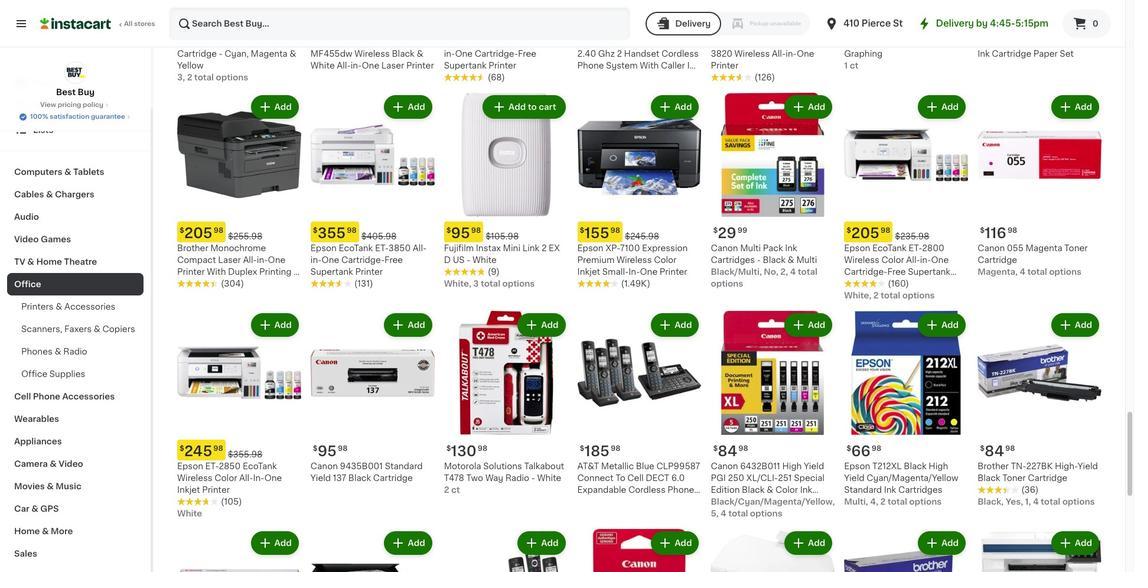 Task type: describe. For each thing, give the bounding box(es) containing it.
inkjet inside $ 245 98 $355.98 epson et-2850 ecotank wireless color all-in-one inkjet printer
[[177, 486, 200, 494]]

all- inside $ 355 98 $405.98 epson ecotank et-3850 all- in-one cartridge-free supertank printer
[[413, 244, 427, 252]]

canon imageclass mf455dw wireless black & white all-in-one laser printer button
[[311, 0, 435, 72]]

$205.98
[[759, 26, 794, 34]]

product group containing 155
[[578, 93, 702, 290]]

wireless inside epson ecotank et-2800 wireless color all-in-one cartridge-free supertank printer with scan & copy
[[845, 256, 880, 264]]

all stores
[[124, 21, 155, 27]]

$ 155 98
[[714, 20, 754, 34]]

black/cyan/magenta/yellow, 5, 4 total options
[[711, 498, 835, 518]]

handset
[[625, 50, 660, 58]]

et- inside epson ecotank et-2800 wireless color all-in-one cartridge-free supertank printer with scan & copy
[[909, 244, 923, 252]]

(1.49k)
[[622, 280, 651, 288]]

3850
[[389, 244, 411, 252]]

ct inside texas instrument calculator, graphing 1 ct
[[850, 61, 859, 70]]

with inside vtech cs6719-2 dect 6.0 2.40 ghz 2 handset cordless phone system with caller id & call waiting
[[640, 61, 659, 70]]

2 up 'handset'
[[641, 38, 646, 46]]

supertank inside epson ecotank et-3830 all- in-one cartridge-free supertank printer
[[444, 61, 487, 70]]

0 vertical spatial buy
[[78, 88, 95, 96]]

$ 84 98 for brother
[[981, 444, 1016, 458]]

0 vertical spatial home
[[36, 258, 62, 266]]

$ inside $ 355 98 $405.98 epson ecotank et-3850 all- in-one cartridge-free supertank printer
[[313, 227, 318, 234]]

epson t212xl black high yield cyan/magenta/yellow standard ink cartridges multi, 4, 2 total options
[[845, 462, 959, 506]]

99 for 20
[[204, 21, 214, 28]]

best buy logo image
[[64, 61, 87, 84]]

$ 155 98 $245.98 epson xp-7100 expression premium wireless color inkjet small-in-one printer
[[578, 226, 688, 276]]

6.0 inside at&t metallic blue clp99587 connect to cell dect 6.0 expandable cordless phone system with digital answering system & smart call blocker
[[672, 474, 685, 482]]

car & gps
[[14, 505, 59, 513]]

98 inside $ 205 98 $255.98 brother monochrome compact laser all-in-one printer with duplex printing & wireless networking
[[214, 227, 223, 234]]

all- inside epson workforce pro wf- 3820 wireless all-in-one printer
[[772, 50, 786, 58]]

(304)
[[221, 280, 244, 288]]

1 vertical spatial video
[[59, 460, 83, 468]]

fujifilm
[[444, 244, 474, 252]]

one inside canon imageclass mf455dw wireless black & white all-in-one laser printer
[[362, 61, 380, 70]]

texas
[[845, 38, 869, 46]]

ex
[[549, 244, 560, 252]]

white, for 205
[[845, 291, 872, 300]]

cartridge inside canon 9435b001 standard yield 137 black cartridge
[[373, 474, 413, 482]]

white inside motorola solutions talkabout t478 two way radio - white 2 ct
[[538, 474, 562, 482]]

policy
[[83, 102, 104, 108]]

tv & home theatre
[[14, 258, 97, 266]]

$105.98
[[486, 232, 519, 241]]

$ 20 99
[[180, 20, 214, 34]]

black inside brother tn-227bk high-yield black toner cartridge
[[978, 474, 1001, 482]]

high inside epson t212xl black high yield cyan/magenta/yellow standard ink cartridges multi, 4, 2 total options
[[929, 462, 949, 470]]

98 inside $ 130 98
[[478, 445, 488, 452]]

premium
[[578, 256, 615, 264]]

& left music
[[47, 482, 54, 491]]

printer inside $ 155 98 $245.98 epson xp-7100 expression premium wireless color inkjet small-in-one printer
[[660, 268, 688, 276]]

by
[[977, 19, 989, 28]]

0 horizontal spatial 95
[[318, 444, 337, 458]]

product group containing 29
[[711, 93, 835, 290]]

98 up 9435b001 at bottom left
[[338, 445, 348, 452]]

205 for brother monochrome compact laser all-in-one printer with duplex printing & wireless networking
[[184, 226, 213, 240]]

xl/cli-
[[747, 474, 779, 482]]

product group containing 245
[[177, 311, 301, 519]]

total down (9)
[[481, 280, 501, 288]]

4,
[[871, 498, 879, 506]]

cables & chargers
[[14, 190, 94, 199]]

epson inside $ 155 98 $245.98 epson xp-7100 expression premium wireless color inkjet small-in-one printer
[[578, 244, 604, 252]]

98 inside $ 116 98
[[1008, 227, 1018, 234]]

add to cart button
[[484, 96, 565, 118]]

all- inside epson ecotank et-2800 wireless color all-in-one cartridge-free supertank printer with scan & copy
[[907, 256, 921, 264]]

6.0 inside vtech cs6719-2 dect 6.0 2.40 ghz 2 handset cordless phone system with caller id & call waiting
[[674, 38, 687, 46]]

one inside epson workforce pro wf- 3820 wireless all-in-one printer
[[797, 50, 815, 58]]

95 inside 'element'
[[451, 226, 470, 240]]

cartridge inside epson standard 212 ink cartridge - cyan, magenta & yellow 3, 2 total options
[[177, 50, 217, 58]]

texas instrument calculator, graphing 1 ct
[[845, 38, 963, 70]]

camera
[[14, 460, 48, 468]]

edition
[[711, 486, 740, 494]]

$ 205 98
[[847, 226, 891, 240]]

4 inside black/cyan/magenta/yellow, 5, 4 total options
[[721, 509, 727, 518]]

(160)
[[889, 280, 910, 288]]

black inside the canon 6432b011 high yield pgi 250 xl/cli-251 special edition black & color ink cartridge
[[742, 486, 765, 494]]

epson inside epson t212xl black high yield cyan/magenta/yellow standard ink cartridges multi, 4, 2 total options
[[845, 462, 871, 470]]

small-
[[603, 268, 629, 276]]

waiting
[[605, 73, 636, 82]]

cartridge inside brother tn-227bk high-yield black toner cartridge
[[1029, 474, 1068, 482]]

29
[[718, 226, 737, 240]]

black inside epson t212xl black high yield cyan/magenta/yellow standard ink cartridges multi, 4, 2 total options
[[905, 462, 927, 470]]

talkabout
[[525, 462, 565, 470]]

cables
[[14, 190, 44, 199]]

digital
[[633, 498, 659, 506]]

xp-
[[606, 244, 621, 252]]

0 horizontal spatial cell
[[14, 393, 31, 401]]

expression
[[643, 244, 688, 252]]

wireless inside $ 245 98 $355.98 epson et-2850 ecotank wireless color all-in-one inkjet printer
[[177, 474, 213, 482]]

canon multi pack ink cartridges - black & multi black/multi, no, 2, 4 total options
[[711, 244, 818, 288]]

phone inside vtech cs6719-2 dect 6.0 2.40 ghz 2 handset cordless phone system with caller id & call waiting
[[578, 61, 604, 70]]

options inside epson standard 212 ink cartridge - cyan, magenta & yellow 3, 2 total options
[[216, 73, 248, 82]]

yield inside canon 9435b001 standard yield 137 black cartridge
[[311, 474, 331, 482]]

epson standard 212 ink cartridge - cyan, magenta & yellow 3, 2 total options
[[177, 38, 296, 82]]

blue
[[636, 462, 655, 470]]

$ 29 99
[[714, 226, 748, 240]]

printer inside $ 355 98 $405.98 epson ecotank et-3850 all- in-one cartridge-free supertank printer
[[355, 268, 383, 276]]

cyan/magenta/yellow
[[867, 474, 959, 482]]

1 vertical spatial home
[[14, 527, 40, 536]]

& inside canon multi pack ink cartridges - black & multi black/multi, no, 2, 4 total options
[[788, 256, 795, 264]]

color inside epson ecotank et-2800 wireless color all-in-one cartridge-free supertank printer with scan & copy
[[882, 256, 905, 264]]

$ inside $ 205 98 $255.98 brother monochrome compact laser all-in-one printer with duplex printing & wireless networking
[[180, 227, 184, 234]]

one inside $ 155 98 $245.98 epson xp-7100 expression premium wireless color inkjet small-in-one printer
[[640, 268, 658, 276]]

color inside the canon 6432b011 high yield pgi 250 xl/cli-251 special edition black & color ink cartridge
[[776, 486, 799, 494]]

98 inside $ 66 98
[[872, 445, 882, 452]]

with inside at&t metallic blue clp99587 connect to cell dect 6.0 expandable cordless phone system with digital answering system & smart call blocker
[[612, 498, 631, 506]]

$ inside $ 185 98
[[580, 445, 585, 452]]

2 inside fujifilm instax mini link 2 ex d us - white
[[542, 244, 547, 252]]

4 right the 1,
[[1034, 498, 1040, 506]]

total inside canon multi pack ink cartridges - black & multi black/multi, no, 2, 4 total options
[[798, 268, 818, 276]]

instax
[[476, 244, 501, 252]]

$155.98 original price: $245.98 element
[[578, 222, 702, 242]]

office for office supplies
[[21, 370, 47, 378]]

computers & tablets
[[14, 168, 104, 176]]

printer inside epson workforce pro wf- 3820 wireless all-in-one printer
[[711, 61, 739, 70]]

2,
[[781, 268, 789, 276]]

2 down cs6719- on the top of page
[[617, 50, 622, 58]]

$ 66 98
[[847, 444, 882, 458]]

chargers
[[55, 190, 94, 199]]

& left tablets
[[64, 168, 71, 176]]

printers & accessories
[[21, 303, 116, 311]]

epson inside $ 355 98 $405.98 epson ecotank et-3850 all- in-one cartridge-free supertank printer
[[311, 244, 337, 252]]

251
[[779, 474, 792, 482]]

cyan,
[[225, 50, 249, 58]]

1 vertical spatial $ 95 98
[[313, 444, 348, 458]]

one inside epson ecotank et-2800 wireless color all-in-one cartridge-free supertank printer with scan & copy
[[932, 256, 949, 264]]

in- inside $ 155 98 $245.98 epson xp-7100 expression premium wireless color inkjet small-in-one printer
[[629, 268, 640, 276]]

more
[[51, 527, 73, 536]]

car
[[14, 505, 29, 513]]

0
[[1093, 20, 1099, 28]]

& right car
[[31, 505, 38, 513]]

options inside black/cyan/magenta/yellow, 5, 4 total options
[[751, 509, 783, 518]]

$355.98 original price: $405.98 element
[[311, 222, 435, 242]]

movies
[[14, 482, 45, 491]]

& right cables
[[46, 190, 53, 199]]

212
[[245, 38, 259, 46]]

$155.98 original price: $205.98 element
[[711, 15, 835, 36]]

appliances
[[14, 437, 62, 446]]

car & gps link
[[7, 498, 144, 520]]

delivery for delivery
[[676, 20, 711, 28]]

epson inside epson ecotank et-3830 all- in-one cartridge-free supertank printer
[[444, 38, 470, 46]]

scan
[[896, 280, 916, 288]]

ink inside the canon 6432b011 high yield pgi 250 xl/cli-251 special edition black & color ink cartridge
[[801, 486, 813, 494]]

tv
[[14, 258, 25, 266]]

$ inside $ 145 98
[[847, 21, 852, 28]]

graphing
[[845, 50, 883, 58]]

0 horizontal spatial phone
[[33, 393, 60, 401]]

calculator,
[[918, 38, 963, 46]]

$ inside $ 245 98 $355.98 epson et-2850 ecotank wireless color all-in-one inkjet printer
[[180, 445, 184, 452]]

gps
[[40, 505, 59, 513]]

all- inside $ 245 98 $355.98 epson et-2850 ecotank wireless color all-in-one inkjet printer
[[239, 474, 253, 482]]

3,
[[177, 73, 185, 82]]

total inside epson t212xl black high yield cyan/magenta/yellow standard ink cartridges multi, 4, 2 total options
[[888, 498, 908, 506]]

delivery by 4:45-5:15pm link
[[918, 17, 1049, 31]]

canon 6432b011 high yield pgi 250 xl/cli-251 special edition black & color ink cartridge
[[711, 462, 825, 506]]

epson inside epson workforce pro wf- 3820 wireless all-in-one printer
[[711, 38, 737, 46]]

$ inside 'element'
[[447, 227, 451, 234]]

6432b011
[[741, 462, 781, 470]]

98 up 6432b011
[[739, 445, 749, 452]]

& right tv
[[27, 258, 34, 266]]

printer inside canon imageclass mf455dw wireless black & white all-in-one laser printer
[[407, 61, 434, 70]]

98 up tn-
[[1006, 445, 1016, 452]]

printers & accessories link
[[7, 296, 144, 318]]

$ inside $ 41 98
[[981, 21, 985, 28]]

solutions
[[484, 462, 522, 470]]

sales
[[14, 550, 37, 558]]

2850
[[219, 462, 241, 470]]

all stores link
[[40, 7, 156, 40]]

tablets
[[73, 168, 104, 176]]

2 inside epson t212xl black high yield cyan/magenta/yellow standard ink cartridges multi, 4, 2 total options
[[881, 498, 886, 506]]

black inside canon imageclass mf455dw wireless black & white all-in-one laser printer
[[392, 50, 415, 58]]

vtech
[[578, 38, 603, 46]]

delivery for delivery by 4:45-5:15pm
[[937, 19, 975, 28]]

again
[[60, 102, 83, 111]]

cs6719-
[[606, 38, 641, 46]]

cables & chargers link
[[7, 183, 144, 206]]

service type group
[[646, 12, 811, 35]]

& right phones
[[55, 348, 61, 356]]

(9)
[[488, 268, 500, 276]]

cartridge- inside epson ecotank et-3830 all- in-one cartridge-free supertank printer
[[475, 50, 518, 58]]

055
[[1008, 244, 1024, 252]]

wireless inside $ 155 98 $245.98 epson xp-7100 expression premium wireless color inkjet small-in-one printer
[[617, 256, 652, 264]]

brother inside brother tn-227bk high-yield black toner cartridge
[[978, 462, 1010, 470]]

cartridge- inside epson ecotank et-2800 wireless color all-in-one cartridge-free supertank printer with scan & copy
[[845, 268, 888, 276]]

& inside epson ecotank et-2800 wireless color all-in-one cartridge-free supertank printer with scan & copy
[[919, 280, 925, 288]]

printing
[[260, 268, 292, 276]]

white, for 95
[[444, 280, 472, 288]]

scanners, faxers & copiers link
[[7, 318, 144, 340]]

canon for canon white rp-108 color ink cartridge paper set
[[978, 38, 1006, 46]]

canon for canon 9435b001 standard yield 137 black cartridge
[[311, 462, 338, 470]]

ecotank inside $ 355 98 $405.98 epson ecotank et-3850 all- in-one cartridge-free supertank printer
[[339, 244, 373, 252]]

& right printers
[[56, 303, 62, 311]]

ink inside canon multi pack ink cartridges - black & multi black/multi, no, 2, 4 total options
[[786, 244, 798, 252]]

rp-
[[1034, 38, 1049, 46]]

yield inside epson t212xl black high yield cyan/magenta/yellow standard ink cartridges multi, 4, 2 total options
[[845, 474, 865, 482]]

product group containing 66
[[845, 311, 969, 508]]

Search field
[[170, 8, 630, 39]]

call inside vtech cs6719-2 dect 6.0 2.40 ghz 2 handset cordless phone system with caller id & call waiting
[[587, 73, 602, 82]]

total right the 1,
[[1042, 498, 1061, 506]]

yes,
[[1006, 498, 1024, 506]]

black, yes, 1, 4 total options
[[978, 498, 1096, 506]]

wireless inside canon imageclass mf455dw wireless black & white all-in-one laser printer
[[355, 50, 390, 58]]

view pricing policy
[[40, 102, 104, 108]]



Task type: locate. For each thing, give the bounding box(es) containing it.
1 horizontal spatial magenta
[[1026, 244, 1063, 252]]

0 vertical spatial 6.0
[[674, 38, 687, 46]]

2 inside motorola solutions talkabout t478 two way radio - white 2 ct
[[444, 486, 450, 494]]

id
[[688, 61, 697, 70]]

supertank
[[444, 61, 487, 70], [311, 268, 353, 276], [909, 268, 951, 276]]

office supplies link
[[7, 363, 144, 385]]

2 down epson ecotank et-2800 wireless color all-in-one cartridge-free supertank printer with scan & copy
[[874, 291, 879, 300]]

canon for canon 6432b011 high yield pgi 250 xl/cli-251 special edition black & color ink cartridge
[[711, 462, 739, 470]]

0 horizontal spatial radio
[[63, 348, 87, 356]]

free down 3830
[[518, 50, 537, 58]]

1
[[845, 61, 848, 70]]

84 for canon
[[718, 444, 738, 458]]

in- up printing
[[257, 256, 268, 264]]

phone down the 2.40 at the right top of the page
[[578, 61, 604, 70]]

2 left ex at the left top
[[542, 244, 547, 252]]

1 horizontal spatial toner
[[1065, 244, 1089, 252]]

compact
[[177, 256, 216, 264]]

1 84 from the left
[[718, 444, 738, 458]]

$ 355 98 $405.98 epson ecotank et-3850 all- in-one cartridge-free supertank printer
[[311, 226, 427, 276]]

imageclass
[[340, 38, 395, 46]]

free inside epson ecotank et-3830 all- in-one cartridge-free supertank printer
[[518, 50, 537, 58]]

$205.98 original price: $255.98 element
[[177, 222, 301, 242]]

phone
[[578, 61, 604, 70], [33, 393, 60, 401], [668, 486, 695, 494]]

1 vertical spatial cartridge-
[[342, 256, 385, 264]]

in- down search field
[[444, 50, 455, 58]]

84 for brother
[[985, 444, 1005, 458]]

epson inside $ 245 98 $355.98 epson et-2850 ecotank wireless color all-in-one inkjet printer
[[177, 462, 203, 470]]

$ inside $ 155 98
[[714, 21, 718, 28]]

1 vertical spatial inkjet
[[177, 486, 200, 494]]

in- down pro at the right
[[786, 50, 797, 58]]

$ 95 98 up the fujifilm
[[447, 226, 481, 240]]

1 horizontal spatial standard
[[385, 462, 423, 470]]

ecotank
[[472, 38, 507, 46], [339, 244, 373, 252], [873, 244, 907, 252], [243, 462, 277, 470]]

1 vertical spatial 155
[[585, 226, 610, 240]]

video games link
[[7, 228, 144, 251]]

in- inside $ 355 98 $405.98 epson ecotank et-3850 all- in-one cartridge-free supertank printer
[[311, 256, 322, 264]]

1 vertical spatial standard
[[385, 462, 423, 470]]

1 vertical spatial 95
[[318, 444, 337, 458]]

98 inside $ 185 98
[[611, 445, 621, 452]]

total down yellow
[[194, 73, 214, 82]]

& down search field
[[417, 50, 424, 58]]

ecotank down $355.98
[[243, 462, 277, 470]]

with down expandable
[[612, 498, 631, 506]]

- inside canon multi pack ink cartridges - black & multi black/multi, no, 2, 4 total options
[[758, 256, 761, 264]]

1 horizontal spatial in-
[[629, 268, 640, 276]]

4 right 2,
[[791, 268, 796, 276]]

canon for canon multi pack ink cartridges - black & multi black/multi, no, 2, 4 total options
[[711, 244, 739, 252]]

0 horizontal spatial ct
[[452, 486, 460, 494]]

standard inside canon 9435b001 standard yield 137 black cartridge
[[385, 462, 423, 470]]

buy up policy
[[78, 88, 95, 96]]

supertank inside $ 355 98 $405.98 epson ecotank et-3850 all- in-one cartridge-free supertank printer
[[311, 268, 353, 276]]

$245.98
[[625, 232, 660, 241]]

0 horizontal spatial 155
[[585, 226, 610, 240]]

& down the 2.40 at the right top of the page
[[578, 73, 585, 82]]

cell phone accessories link
[[7, 385, 144, 408]]

0 horizontal spatial free
[[385, 256, 403, 264]]

1 vertical spatial 99
[[738, 227, 748, 234]]

tn-
[[1012, 462, 1027, 470]]

98 inside 'element'
[[472, 227, 481, 234]]

145
[[852, 20, 877, 34]]

2 vertical spatial cartridge-
[[845, 268, 888, 276]]

all- right 3830
[[547, 38, 560, 46]]

1 205 from the left
[[184, 226, 213, 240]]

color inside $ 245 98 $355.98 epson et-2850 ecotank wireless color all-in-one inkjet printer
[[215, 474, 237, 482]]

color inside canon white rp-108 color ink cartridge paper set
[[1066, 38, 1089, 46]]

cell inside at&t metallic blue clp99587 connect to cell dect 6.0 expandable cordless phone system with digital answering system & smart call blocker
[[628, 474, 644, 482]]

41
[[985, 20, 1001, 34]]

100% satisfaction guarantee button
[[18, 110, 132, 122]]

98 right 116
[[1008, 227, 1018, 234]]

video games
[[14, 235, 71, 244]]

high
[[783, 462, 802, 470], [929, 462, 949, 470]]

$44.98 element
[[578, 15, 702, 36]]

total right 2,
[[798, 268, 818, 276]]

1 horizontal spatial video
[[59, 460, 83, 468]]

98 right 355
[[347, 227, 357, 234]]

(68)
[[488, 73, 505, 82]]

shop
[[33, 79, 55, 87]]

canon 9435b001 standard yield 137 black cartridge
[[311, 462, 423, 482]]

instrument
[[871, 38, 916, 46]]

& inside at&t metallic blue clp99587 connect to cell dect 6.0 expandable cordless phone system with digital answering system & smart call blocker
[[657, 509, 664, 518]]

total inside black/cyan/magenta/yellow, 5, 4 total options
[[729, 509, 749, 518]]

1 $ 84 98 from the left
[[714, 444, 749, 458]]

- inside fujifilm instax mini link 2 ex d us - white
[[467, 256, 471, 264]]

yield up multi,
[[845, 474, 865, 482]]

2800
[[923, 244, 945, 252]]

product group containing 130
[[444, 311, 568, 496]]

delivery button
[[646, 12, 722, 35]]

canon for canon 055 magenta toner cartridge magenta, 4 total options
[[978, 244, 1006, 252]]

& right faxers
[[94, 325, 100, 333]]

canon 055 magenta toner cartridge magenta, 4 total options
[[978, 244, 1089, 276]]

$ inside $ 20 99
[[180, 21, 184, 28]]

98 right 130
[[478, 445, 488, 452]]

1 vertical spatial multi
[[797, 256, 818, 264]]

toner
[[1065, 244, 1089, 252], [1003, 474, 1027, 482]]

0 vertical spatial brother
[[177, 244, 208, 252]]

standard inside epson t212xl black high yield cyan/magenta/yellow standard ink cartridges multi, 4, 2 total options
[[845, 486, 883, 494]]

1 horizontal spatial white,
[[845, 291, 872, 300]]

phone down 'office supplies'
[[33, 393, 60, 401]]

ecotank inside $ 245 98 $355.98 epson et-2850 ecotank wireless color all-in-one inkjet printer
[[243, 462, 277, 470]]

laser inside $ 205 98 $255.98 brother monochrome compact laser all-in-one printer with duplex printing & wireless networking
[[218, 256, 241, 264]]

canon up the mf455dw
[[311, 38, 338, 46]]

call down answering
[[578, 521, 594, 529]]

1 horizontal spatial 95
[[451, 226, 470, 240]]

high up the 251
[[783, 462, 802, 470]]

1 horizontal spatial 205
[[852, 226, 880, 240]]

stores
[[134, 21, 155, 27]]

0 vertical spatial cartridges
[[711, 256, 756, 264]]

$245.98 original price: $355.98 element
[[177, 440, 301, 460]]

yield up special on the bottom right of the page
[[804, 462, 825, 470]]

2 right 3,
[[187, 73, 192, 82]]

add to cart
[[509, 103, 557, 111]]

1 vertical spatial toner
[[1003, 474, 1027, 482]]

0 vertical spatial phone
[[578, 61, 604, 70]]

0 vertical spatial call
[[587, 73, 602, 82]]

printer inside epson ecotank et-2800 wireless color all-in-one cartridge-free supertank printer with scan & copy
[[845, 280, 873, 288]]

wireless down workforce
[[735, 50, 770, 58]]

yellow
[[177, 61, 204, 70]]

1 vertical spatial cordless
[[629, 486, 666, 494]]

black up black,
[[978, 474, 1001, 482]]

office for office
[[14, 280, 41, 288]]

wireless down $ 205 98
[[845, 256, 880, 264]]

0 horizontal spatial toner
[[1003, 474, 1027, 482]]

0 vertical spatial multi
[[741, 244, 761, 252]]

best buy
[[56, 88, 95, 96]]

98 right 66
[[872, 445, 882, 452]]

computers & tablets link
[[7, 161, 144, 183]]

color up (160)
[[882, 256, 905, 264]]

no,
[[764, 268, 779, 276]]

1 vertical spatial 6.0
[[672, 474, 685, 482]]

caller
[[661, 61, 686, 70]]

black down xl/cli-
[[742, 486, 765, 494]]

185
[[585, 444, 610, 458]]

one inside $ 355 98 $405.98 epson ecotank et-3850 all- in-one cartridge-free supertank printer
[[322, 256, 339, 264]]

inkjet inside $ 155 98 $245.98 epson xp-7100 expression premium wireless color inkjet small-in-one printer
[[578, 268, 601, 276]]

1 vertical spatial laser
[[218, 256, 241, 264]]

0 horizontal spatial $ 84 98
[[714, 444, 749, 458]]

all- down $235.98
[[907, 256, 921, 264]]

in- down $355.98
[[253, 474, 265, 482]]

0 vertical spatial cell
[[14, 393, 31, 401]]

1 horizontal spatial $ 84 98
[[981, 444, 1016, 458]]

cartridge inside the canon 6432b011 high yield pgi 250 xl/cli-251 special edition black & color ink cartridge
[[711, 498, 751, 506]]

ct inside motorola solutions talkabout t478 two way radio - white 2 ct
[[452, 486, 460, 494]]

epson inside epson standard 212 ink cartridge - cyan, magenta & yellow 3, 2 total options
[[177, 38, 203, 46]]

1 vertical spatial white,
[[845, 291, 872, 300]]

205
[[184, 226, 213, 240], [852, 226, 880, 240]]

tv & home theatre link
[[7, 251, 144, 273]]

accessories for printers & accessories
[[64, 303, 116, 311]]

free inside epson ecotank et-2800 wireless color all-in-one cartridge-free supertank printer with scan & copy
[[888, 268, 907, 276]]

way
[[486, 474, 504, 482]]

video up music
[[59, 460, 83, 468]]

0 vertical spatial accessories
[[64, 303, 116, 311]]

audio
[[14, 213, 39, 221]]

cartridge down edition
[[711, 498, 751, 506]]

home down video games
[[36, 258, 62, 266]]

product group containing 185
[[578, 311, 702, 529]]

2 high from the left
[[929, 462, 949, 470]]

0 vertical spatial magenta
[[251, 50, 288, 58]]

to
[[528, 103, 537, 111]]

0 horizontal spatial white,
[[444, 280, 472, 288]]

total inside canon 055 magenta toner cartridge magenta, 4 total options
[[1028, 268, 1048, 276]]

set
[[1061, 50, 1075, 58]]

magenta inside epson standard 212 ink cartridge - cyan, magenta & yellow 3, 2 total options
[[251, 50, 288, 58]]

$ inside $ 155 98 $245.98 epson xp-7100 expression premium wireless color inkjet small-in-one printer
[[580, 227, 585, 234]]

100% satisfaction guarantee
[[30, 113, 125, 120]]

1 vertical spatial call
[[578, 521, 594, 529]]

$ inside $ 130 98
[[447, 445, 451, 452]]

2 vertical spatial phone
[[668, 486, 695, 494]]

1 vertical spatial ct
[[452, 486, 460, 494]]

0 vertical spatial system
[[607, 61, 638, 70]]

2 84 from the left
[[985, 444, 1005, 458]]

2 horizontal spatial free
[[888, 268, 907, 276]]

cartridge inside canon 055 magenta toner cartridge magenta, 4 total options
[[978, 256, 1018, 264]]

2 vertical spatial standard
[[845, 486, 883, 494]]

buy it again
[[33, 102, 83, 111]]

0 horizontal spatial $ 95 98
[[313, 444, 348, 458]]

& right camera
[[50, 460, 57, 468]]

& up 2,
[[788, 256, 795, 264]]

99 inside $ 29 99
[[738, 227, 748, 234]]

1 horizontal spatial multi
[[797, 256, 818, 264]]

wearables
[[14, 415, 59, 423]]

instacart logo image
[[40, 17, 111, 31]]

1 vertical spatial office
[[21, 370, 47, 378]]

canon inside canon 9435b001 standard yield 137 black cartridge
[[311, 462, 338, 470]]

white inside canon white rp-108 color ink cartridge paper set
[[1008, 38, 1032, 46]]

in- inside epson ecotank et-3830 all- in-one cartridge-free supertank printer
[[444, 50, 455, 58]]

- inside epson standard 212 ink cartridge - cyan, magenta & yellow 3, 2 total options
[[219, 50, 223, 58]]

$95.98 original price: $105.98 element
[[444, 222, 568, 242]]

$ 95 98 inside the $95.98 original price: $105.98 'element'
[[447, 226, 481, 240]]

$ 41 98
[[981, 20, 1012, 34]]

laser inside canon imageclass mf455dw wireless black & white all-in-one laser printer
[[382, 61, 405, 70]]

music
[[56, 482, 82, 491]]

155 for 155
[[718, 20, 743, 34]]

1 vertical spatial brother
[[978, 462, 1010, 470]]

st
[[894, 19, 904, 28]]

0 horizontal spatial magenta
[[251, 50, 288, 58]]

accessories for cell phone accessories
[[62, 393, 115, 401]]

canon white rp-108 color ink cartridge paper set
[[978, 38, 1089, 58]]

white inside canon imageclass mf455dw wireless black & white all-in-one laser printer
[[311, 61, 335, 70]]

all- down the mf455dw
[[337, 61, 351, 70]]

options inside canon multi pack ink cartridges - black & multi black/multi, no, 2, 4 total options
[[711, 280, 744, 288]]

0 horizontal spatial 84
[[718, 444, 738, 458]]

buy up 100%
[[33, 102, 50, 111]]

in- inside canon imageclass mf455dw wireless black & white all-in-one laser printer
[[351, 61, 362, 70]]

0 vertical spatial inkjet
[[578, 268, 601, 276]]

cordless inside at&t metallic blue clp99587 connect to cell dect 6.0 expandable cordless phone system with digital answering system & smart call blocker
[[629, 486, 666, 494]]

printer up (131)
[[355, 268, 383, 276]]

0 horizontal spatial supertank
[[311, 268, 353, 276]]

monochrome
[[211, 244, 266, 252]]

0 vertical spatial white,
[[444, 280, 472, 288]]

pro
[[786, 38, 800, 46]]

free inside $ 355 98 $405.98 epson ecotank et-3850 all- in-one cartridge-free supertank printer
[[385, 256, 403, 264]]

410 pierce st
[[844, 19, 904, 28]]

printer up white, 2 total options
[[845, 280, 873, 288]]

all- up duplex on the top left of page
[[243, 256, 257, 264]]

1 vertical spatial phone
[[33, 393, 60, 401]]

98 left st
[[878, 21, 888, 28]]

ink down the 41
[[978, 50, 991, 58]]

black,
[[978, 498, 1005, 506]]

dect down blue
[[646, 474, 670, 482]]

98 up xp-
[[611, 227, 621, 234]]

magenta inside canon 055 magenta toner cartridge magenta, 4 total options
[[1026, 244, 1063, 252]]

6.0 down clp99587
[[672, 474, 685, 482]]

wf-
[[803, 38, 819, 46]]

$ 84 98 up tn-
[[981, 444, 1016, 458]]

$ 130 98
[[447, 444, 488, 458]]

1 vertical spatial in-
[[253, 474, 265, 482]]

0 horizontal spatial brother
[[177, 244, 208, 252]]

cordless up the caller
[[662, 50, 699, 58]]

0 horizontal spatial high
[[783, 462, 802, 470]]

4 right 5,
[[721, 509, 727, 518]]

155 for epson xp-7100 expression premium wireless color inkjet small-in-one printer
[[585, 226, 610, 240]]

4 down "055"
[[1021, 268, 1026, 276]]

98 inside $ 245 98 $355.98 epson et-2850 ecotank wireless color all-in-one inkjet printer
[[214, 445, 223, 452]]

1 horizontal spatial inkjet
[[578, 268, 601, 276]]

0 horizontal spatial 99
[[204, 21, 214, 28]]

product group containing 116
[[978, 93, 1102, 278]]

all- inside $ 205 98 $255.98 brother monochrome compact laser all-in-one printer with duplex printing & wireless networking
[[243, 256, 257, 264]]

130
[[451, 444, 477, 458]]

1 horizontal spatial brother
[[978, 462, 1010, 470]]

ink right '212'
[[261, 38, 273, 46]]

smart
[[666, 509, 691, 518]]

1 vertical spatial cartridges
[[899, 486, 943, 494]]

white, 3 total options
[[444, 280, 535, 288]]

sales link
[[7, 543, 144, 565]]

1 horizontal spatial 99
[[738, 227, 748, 234]]

cartridge down $ 41 98
[[993, 50, 1032, 58]]

(131)
[[355, 280, 373, 288]]

cordless inside vtech cs6719-2 dect 6.0 2.40 ghz 2 handset cordless phone system with caller id & call waiting
[[662, 50, 699, 58]]

98 up the metallic
[[611, 445, 621, 452]]

98 inside $ 355 98 $405.98 epson ecotank et-3850 all- in-one cartridge-free supertank printer
[[347, 227, 357, 234]]

98 up workforce
[[744, 21, 754, 28]]

with inside $ 205 98 $255.98 brother monochrome compact laser all-in-one printer with duplex printing & wireless networking
[[207, 268, 226, 276]]

5,
[[711, 509, 719, 518]]

all- right 3850
[[413, 244, 427, 252]]

$ inside $ 205 98
[[847, 227, 852, 234]]

$ 95 98 up 137
[[313, 444, 348, 458]]

pierce
[[862, 19, 892, 28]]

dect inside vtech cs6719-2 dect 6.0 2.40 ghz 2 handset cordless phone system with caller id & call waiting
[[648, 38, 672, 46]]

1 horizontal spatial delivery
[[937, 19, 975, 28]]

155 up 3820
[[718, 20, 743, 34]]

brother tn-227bk high-yield black toner cartridge
[[978, 462, 1099, 482]]

2 horizontal spatial phone
[[668, 486, 695, 494]]

standard inside epson standard 212 ink cartridge - cyan, magenta & yellow 3, 2 total options
[[205, 38, 243, 46]]

office down phones
[[21, 370, 47, 378]]

with up the (304) at the left
[[207, 268, 226, 276]]

add
[[275, 103, 292, 111], [408, 103, 425, 111], [509, 103, 526, 111], [675, 103, 692, 111], [809, 103, 826, 111], [942, 103, 959, 111], [1076, 103, 1093, 111], [275, 321, 292, 329], [408, 321, 425, 329], [542, 321, 559, 329], [675, 321, 692, 329], [809, 321, 826, 329], [942, 321, 959, 329], [1076, 321, 1093, 329], [275, 539, 292, 547], [408, 539, 425, 547], [542, 539, 559, 547], [675, 539, 692, 547], [809, 539, 826, 547], [942, 539, 959, 547], [1076, 539, 1093, 547]]

155 up xp-
[[585, 226, 610, 240]]

all
[[124, 21, 133, 27]]

0 vertical spatial standard
[[205, 38, 243, 46]]

0 horizontal spatial buy
[[33, 102, 50, 111]]

office
[[14, 280, 41, 288], [21, 370, 47, 378]]

delivery up calculator, at the right
[[937, 19, 975, 28]]

printer up (68)
[[489, 61, 517, 70]]

$ 84 98 for canon
[[714, 444, 749, 458]]

wireless inside epson workforce pro wf- 3820 wireless all-in-one printer
[[735, 50, 770, 58]]

$
[[180, 21, 184, 28], [714, 21, 718, 28], [847, 21, 852, 28], [981, 21, 985, 28], [180, 227, 184, 234], [313, 227, 318, 234], [447, 227, 451, 234], [580, 227, 585, 234], [714, 227, 718, 234], [847, 227, 852, 234], [981, 227, 985, 234], [180, 445, 184, 452], [313, 445, 318, 452], [447, 445, 451, 452], [580, 445, 585, 452], [714, 445, 718, 452], [847, 445, 852, 452], [981, 445, 985, 452]]

1 vertical spatial system
[[578, 498, 610, 506]]

best buy link
[[56, 61, 95, 98]]

black inside canon multi pack ink cartridges - black & multi black/multi, no, 2, 4 total options
[[763, 256, 786, 264]]

155
[[718, 20, 743, 34], [585, 226, 610, 240]]

2 vertical spatial system
[[623, 509, 655, 518]]

total right 'magenta,' at the top right
[[1028, 268, 1048, 276]]

pack
[[764, 244, 784, 252]]

phone inside at&t metallic blue clp99587 connect to cell dect 6.0 expandable cordless phone system with digital answering system & smart call blocker
[[668, 486, 695, 494]]

1,
[[1026, 498, 1032, 506]]

total right 4,
[[888, 498, 908, 506]]

★★★★★
[[444, 73, 486, 82], [444, 73, 486, 82], [711, 73, 753, 82], [711, 73, 753, 82], [444, 268, 486, 276], [444, 268, 486, 276], [177, 279, 219, 288], [177, 279, 219, 288], [311, 279, 352, 288], [311, 279, 352, 288], [578, 279, 619, 288], [578, 279, 619, 288], [845, 279, 886, 288], [845, 279, 886, 288], [978, 486, 1020, 494], [978, 486, 1020, 494], [177, 498, 219, 506], [177, 498, 219, 506]]

1 horizontal spatial free
[[518, 50, 537, 58]]

99 right '20'
[[204, 21, 214, 28]]

0 vertical spatial video
[[14, 235, 39, 244]]

& left the more on the bottom left of the page
[[42, 527, 49, 536]]

0 vertical spatial $ 95 98
[[447, 226, 481, 240]]

cartridges down cyan/magenta/yellow
[[899, 486, 943, 494]]

cartridge- up (131)
[[342, 256, 385, 264]]

1 horizontal spatial buy
[[78, 88, 95, 96]]

free down 3850
[[385, 256, 403, 264]]

1 vertical spatial buy
[[33, 102, 50, 111]]

$ inside $ 29 99
[[714, 227, 718, 234]]

1 high from the left
[[783, 462, 802, 470]]

office supplies
[[21, 370, 85, 378]]

& inside canon imageclass mf455dw wireless black & white all-in-one laser printer
[[417, 50, 424, 58]]

in- down "imageclass"
[[351, 61, 362, 70]]

0 vertical spatial dect
[[648, 38, 672, 46]]

& inside the canon 6432b011 high yield pgi 250 xl/cli-251 special edition black & color ink cartridge
[[767, 486, 774, 494]]

black up cyan/magenta/yellow
[[905, 462, 927, 470]]

wireless down "imageclass"
[[355, 50, 390, 58]]

printer down search field
[[407, 61, 434, 70]]

it
[[52, 102, 58, 111]]

home up sales
[[14, 527, 40, 536]]

cartridge- inside $ 355 98 $405.98 epson ecotank et-3850 all- in-one cartridge-free supertank printer
[[342, 256, 385, 264]]

1 vertical spatial magenta
[[1026, 244, 1063, 252]]

2 $ 84 98 from the left
[[981, 444, 1016, 458]]

$ inside $ 66 98
[[847, 445, 852, 452]]

$205.98 original price: $235.98 element
[[845, 222, 969, 242]]

connect
[[578, 474, 614, 482]]

0 vertical spatial cartridge-
[[475, 50, 518, 58]]

color down the 251
[[776, 486, 799, 494]]

98 left $235.98
[[881, 227, 891, 234]]

$ 116 98
[[981, 226, 1018, 240]]

et- inside $ 245 98 $355.98 epson et-2850 ecotank wireless color all-in-one inkjet printer
[[205, 462, 219, 470]]

all- inside epson ecotank et-3830 all- in-one cartridge-free supertank printer
[[547, 38, 560, 46]]

brother inside $ 205 98 $255.98 brother monochrome compact laser all-in-one printer with duplex printing & wireless networking
[[177, 244, 208, 252]]

2 horizontal spatial supertank
[[909, 268, 951, 276]]

0 horizontal spatial laser
[[218, 256, 241, 264]]

1 horizontal spatial 84
[[985, 444, 1005, 458]]

0 vertical spatial radio
[[63, 348, 87, 356]]

410 pierce st button
[[825, 7, 904, 40]]

205 for 205
[[852, 226, 880, 240]]

0 vertical spatial in-
[[629, 268, 640, 276]]

accessories up scanners, faxers & copiers
[[64, 303, 116, 311]]

options inside epson t212xl black high yield cyan/magenta/yellow standard ink cartridges multi, 4, 2 total options
[[910, 498, 942, 506]]

standard right 9435b001 at bottom left
[[385, 462, 423, 470]]

None search field
[[169, 7, 631, 40]]

metallic
[[602, 462, 634, 470]]

home & more link
[[7, 520, 144, 543]]

cartridges inside epson t212xl black high yield cyan/magenta/yellow standard ink cartridges multi, 4, 2 total options
[[899, 486, 943, 494]]

one inside $ 245 98 $355.98 epson et-2850 ecotank wireless color all-in-one inkjet printer
[[265, 474, 282, 482]]

yield inside brother tn-227bk high-yield black toner cartridge
[[1079, 462, 1099, 470]]

dect inside at&t metallic blue clp99587 connect to cell dect 6.0 expandable cordless phone system with digital answering system & smart call blocker
[[646, 474, 670, 482]]

expandable
[[578, 486, 627, 494]]

1 horizontal spatial cartridges
[[899, 486, 943, 494]]

0 horizontal spatial video
[[14, 235, 39, 244]]

product group containing 355
[[311, 93, 435, 290]]

accessories up wearables "link"
[[62, 393, 115, 401]]

1 horizontal spatial phone
[[578, 61, 604, 70]]

view
[[40, 102, 56, 108]]

one inside epson ecotank et-3830 all- in-one cartridge-free supertank printer
[[455, 50, 473, 58]]

0 horizontal spatial multi
[[741, 244, 761, 252]]

1 horizontal spatial $ 95 98
[[447, 226, 481, 240]]

high inside the canon 6432b011 high yield pgi 250 xl/cli-251 special edition black & color ink cartridge
[[783, 462, 802, 470]]

1 horizontal spatial ct
[[850, 61, 859, 70]]

99 for 29
[[738, 227, 748, 234]]

high-
[[1056, 462, 1079, 470]]

2 horizontal spatial cartridge-
[[845, 268, 888, 276]]

printer inside $ 205 98 $255.98 brother monochrome compact laser all-in-one printer with duplex printing & wireless networking
[[177, 268, 205, 276]]

canon for canon imageclass mf455dw wireless black & white all-in-one laser printer
[[311, 38, 338, 46]]

system inside vtech cs6719-2 dect 6.0 2.40 ghz 2 handset cordless phone system with caller id & call waiting
[[607, 61, 638, 70]]

canon inside canon imageclass mf455dw wireless black & white all-in-one laser printer
[[311, 38, 338, 46]]

1 horizontal spatial cartridge-
[[475, 50, 518, 58]]

phone down clp99587
[[668, 486, 695, 494]]

yield left 137
[[311, 474, 331, 482]]

yield right the 227bk
[[1079, 462, 1099, 470]]

98 up monochrome at the left top of the page
[[214, 227, 223, 234]]

all- inside canon imageclass mf455dw wireless black & white all-in-one laser printer
[[337, 61, 351, 70]]

ct down t478
[[452, 486, 460, 494]]

scanners, faxers & copiers
[[21, 325, 135, 333]]

movies & music link
[[7, 475, 144, 498]]

0 vertical spatial ct
[[850, 61, 859, 70]]

250
[[729, 474, 745, 482]]

with up white, 2 total options
[[875, 280, 894, 288]]

toner inside canon 055 magenta toner cartridge magenta, 4 total options
[[1065, 244, 1089, 252]]

printer down compact
[[177, 268, 205, 276]]

total down (160)
[[881, 291, 901, 300]]

2 205 from the left
[[852, 226, 880, 240]]

call inside at&t metallic blue clp99587 connect to cell dect 6.0 expandable cordless phone system with digital answering system & smart call blocker
[[578, 521, 594, 529]]

0 vertical spatial 155
[[718, 20, 743, 34]]

1 vertical spatial radio
[[506, 474, 530, 482]]

& right scan
[[919, 280, 925, 288]]

cartridge- up white, 2 total options
[[845, 268, 888, 276]]

95 up the fujifilm
[[451, 226, 470, 240]]

product group
[[177, 93, 301, 290], [311, 93, 435, 290], [444, 93, 568, 290], [578, 93, 702, 290], [711, 93, 835, 290], [845, 93, 969, 301], [978, 93, 1102, 278], [177, 311, 301, 519], [311, 311, 435, 484], [444, 311, 568, 496], [578, 311, 702, 529], [711, 311, 835, 519], [845, 311, 969, 508], [978, 311, 1102, 508], [177, 529, 301, 572], [311, 529, 435, 572], [444, 529, 568, 572], [578, 529, 702, 572], [711, 529, 835, 572], [845, 529, 969, 572], [978, 529, 1102, 572]]

0 horizontal spatial delivery
[[676, 20, 711, 28]]



Task type: vqa. For each thing, say whether or not it's contained in the screenshot.
the topmost Cleaners
no



